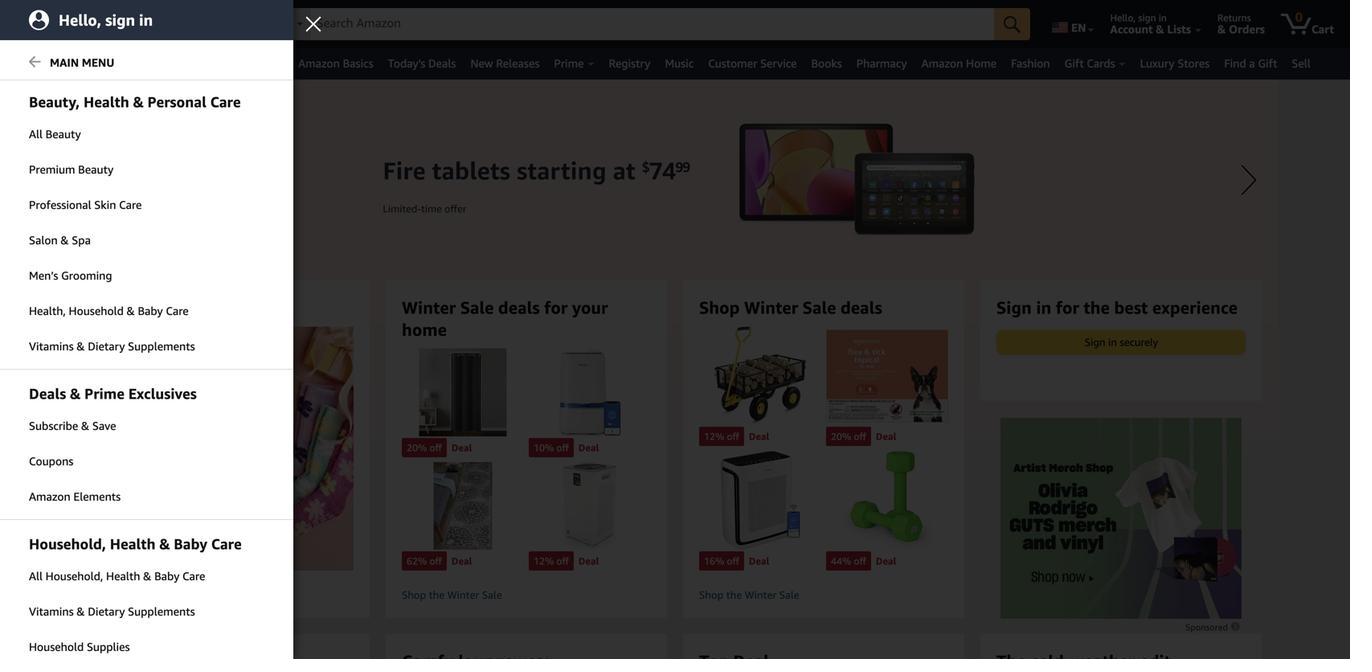 Task type: locate. For each thing, give the bounding box(es) containing it.
gift left cards
[[1065, 57, 1085, 70]]

medical
[[63, 57, 102, 70]]

& down health, household & baby care
[[77, 340, 85, 353]]

baby down baby
[[154, 570, 180, 583]]

0 vertical spatial vitamins & dietary supplements link
[[0, 330, 294, 363]]

premium beauty
[[29, 163, 114, 176]]

off
[[727, 431, 740, 442], [854, 431, 867, 442], [430, 442, 442, 453], [557, 442, 569, 453], [430, 556, 442, 567], [557, 556, 569, 567], [727, 556, 740, 567], [854, 556, 867, 567]]

books link
[[805, 52, 850, 75]]

deal right 44% off
[[876, 556, 897, 567]]

beauty up skin
[[78, 163, 114, 176]]

off down vevor steel garden cart, heavy duty 900 lbs capacity, with removable mesh sides to convert into flatbed, utility metal wagon with 180° rotating handle and 10 in tires, perfect for farm, yard image
[[727, 431, 740, 442]]

hello, sign in up menu
[[59, 11, 153, 29]]

deal down joydeco door curtain closet door, closet curtain for open closet, closet curtains for bedroom closet door, door curtains for doorways privacy bedroom(40wx78l) image
[[452, 442, 472, 453]]

0 horizontal spatial shop the winter sale
[[402, 589, 502, 602]]

elements
[[74, 490, 121, 503]]

0 horizontal spatial amazon
[[29, 490, 71, 503]]

hello, right en
[[1111, 12, 1136, 23]]

deal for rugshop modern floral circles design for living room,bedroom,home office,kitchen non shedding runner rug 2' x 7' 2" gray image
[[452, 556, 472, 567]]

supplements down health, household & baby care link
[[128, 340, 195, 353]]

coupons link
[[0, 445, 294, 478]]

1 horizontal spatial 12%
[[704, 431, 725, 442]]

deal down vevor steel garden cart, heavy duty 900 lbs capacity, with removable mesh sides to convert into flatbed, utility metal wagon with 180° rotating handle and 10 in tires, perfect for farm, yard image
[[749, 431, 770, 442]]

1 horizontal spatial amazon
[[298, 57, 340, 70]]

care down men's grooming link
[[166, 304, 189, 318]]

1 shop the winter sale from the left
[[402, 589, 502, 602]]

the
[[1084, 298, 1110, 318], [429, 589, 445, 602], [727, 589, 742, 602]]

2 gift from the left
[[1259, 57, 1278, 70]]

shop winter sale deals down men's grooming link
[[105, 298, 288, 318]]

rugshop modern floral circles design for living room,bedroom,home office,kitchen non shedding runner rug 2' x 7' 2" gray image
[[402, 462, 524, 550]]

1 vertical spatial vitamins & dietary supplements
[[29, 605, 195, 618]]

beauty inside all beauty link
[[46, 127, 81, 141]]

deal for vevor steel garden cart, heavy duty 900 lbs capacity, with removable mesh sides to convert into flatbed, utility metal wagon with 180° rotating handle and 10 in tires, perfect for farm, yard image
[[749, 431, 770, 442]]

sign left lists
[[1139, 12, 1157, 23]]

winter sale deals for your home
[[402, 298, 608, 340]]

the left best
[[1084, 298, 1110, 318]]

0 vertical spatial baby
[[138, 304, 163, 318]]

health up health
[[110, 536, 156, 553]]

1 vertical spatial beauty
[[78, 163, 114, 176]]

household left supplies
[[29, 640, 84, 654]]

cap barbell neoprene dumbbell weights, 8 lb pair, shamrock image
[[827, 451, 949, 550]]

amazon down coupons
[[29, 490, 71, 503]]

12% down vevor steel garden cart, heavy duty 900 lbs capacity, with removable mesh sides to convert into flatbed, utility metal wagon with 180° rotating handle and 10 in tires, perfect for farm, yard image
[[704, 431, 725, 442]]

sign up medical care link
[[105, 11, 135, 29]]

subscribe
[[29, 419, 78, 433]]

all inside all beauty link
[[29, 127, 43, 141]]

off for levoit air purifiers for home large room up to 1900 ft² in 1 hr with washable filters, air quality monitor, smart wifi, hepa filter captures allergies, pet hair, smoke, pollen in bedroom, vital 200s image
[[727, 556, 740, 567]]

1 horizontal spatial sign
[[1085, 336, 1106, 348]]

1 horizontal spatial hello,
[[1111, 12, 1136, 23]]

2 for from the left
[[1056, 298, 1080, 318]]

household,
[[29, 536, 106, 553]]

delivering
[[123, 12, 167, 23]]

household supplies link
[[0, 630, 294, 659]]

gift right a in the right top of the page
[[1259, 57, 1278, 70]]

0 horizontal spatial gift
[[1065, 57, 1085, 70]]

1 vertical spatial care
[[211, 536, 242, 553]]

12% for vevor steel garden cart, heavy duty 900 lbs capacity, with removable mesh sides to convert into flatbed, utility metal wagon with 180° rotating handle and 10 in tires, perfect for farm, yard image
[[704, 431, 725, 442]]

sign inside sign in securely link
[[1085, 336, 1106, 348]]

1 horizontal spatial shop the winter sale link
[[700, 589, 949, 602]]

2 vitamins from the top
[[29, 605, 74, 618]]

amazon
[[298, 57, 340, 70], [922, 57, 964, 70], [29, 490, 71, 503]]

deal right the 62% off
[[452, 556, 472, 567]]

off right 62%
[[430, 556, 442, 567]]

& up household supplies
[[77, 605, 85, 618]]

shop the winter sale link
[[402, 589, 651, 602], [700, 589, 949, 602]]

care right skin
[[119, 198, 142, 211]]

for
[[545, 298, 568, 318], [1056, 298, 1080, 318]]

for inside winter sale deals for your home
[[545, 298, 568, 318]]

0 horizontal spatial hello, sign in
[[59, 11, 153, 29]]

vevor steel garden cart, heavy duty 900 lbs capacity, with removable mesh sides to convert into flatbed, utility metal wagon with 180° rotating handle and 10 in tires, perfect for farm, yard image
[[700, 327, 822, 425]]

deal right 16% off
[[749, 556, 770, 567]]

health, household & baby care
[[29, 304, 189, 318]]

leave feedback on sponsored ad element
[[1186, 622, 1242, 633]]

amazon basics flea and tick topical treatment for small dogs (5 -22 pounds), 6 count (previously solimo) image
[[827, 327, 949, 425]]

customer service
[[709, 57, 797, 70]]

& left lists
[[1157, 23, 1165, 36]]

all down "beauty,"
[[29, 127, 43, 141]]

beauty for premium beauty
[[78, 163, 114, 176]]

& inside subscribe & save link
[[81, 419, 89, 433]]

& left spa
[[61, 234, 69, 247]]

1 vertical spatial vitamins
[[29, 605, 74, 618]]

sponsored ad element
[[1001, 418, 1242, 619]]

& down men's grooming link
[[127, 304, 135, 318]]

20% down amazon basics flea and tick topical treatment for small dogs (5 -22 pounds), 6 count (previously solimo) image
[[831, 431, 852, 442]]

20% for joydeco door curtain closet door, closet curtain for open closet, closet curtains for bedroom closet door, door curtains for doorways privacy bedroom(40wx78l) image
[[407, 442, 427, 453]]

gift
[[1065, 57, 1085, 70], [1259, 57, 1278, 70]]

hello, up main menu
[[59, 11, 101, 29]]

0 vertical spatial care
[[210, 93, 241, 111]]

in
[[139, 11, 153, 29], [1159, 12, 1168, 23], [1037, 298, 1052, 318], [1109, 336, 1118, 348]]

deal right '10% off'
[[579, 442, 599, 453]]

1 vertical spatial sign
[[1085, 336, 1106, 348]]

in inside navigation navigation
[[1159, 12, 1168, 23]]

off for kenmore pm3020 air purifiers with h13 true hepa filter, covers up to 1500 sq.foot, 24db silentclean 3-stage hepa filtration system, 5 speeds for home large room, kitchens & bedroom image on the bottom left of the page
[[557, 556, 569, 567]]

1 horizontal spatial hello, sign in
[[1111, 12, 1168, 23]]

& left orders at the top right
[[1218, 23, 1227, 36]]

1 horizontal spatial for
[[1056, 298, 1080, 318]]

home
[[967, 57, 997, 70]]

None search field
[[269, 8, 1031, 42]]

off down joydeco door curtain closet door, closet curtain for open closet, closet curtains for bedroom closet door, door curtains for doorways privacy bedroom(40wx78l) image
[[430, 442, 442, 453]]

shop down 62%
[[402, 589, 426, 602]]

vitamins & dietary supplements link up household supplies link
[[0, 595, 294, 629]]

today's deals
[[388, 57, 456, 70]]

16% off
[[704, 556, 740, 567]]

grooming
[[61, 269, 112, 282]]

off for joydeco door curtain closet door, closet curtain for open closet, closet curtains for bedroom closet door, door curtains for doorways privacy bedroom(40wx78l) image
[[430, 442, 442, 453]]

kenmore pm3020 air purifiers with h13 true hepa filter, covers up to 1500 sq.foot, 24db silentclean 3-stage hepa filtration system, 5 speeds for home large room, kitchens & bedroom image
[[529, 462, 651, 550]]

amazon home
[[922, 57, 997, 70]]

20% off down amazon basics flea and tick topical treatment for small dogs (5 -22 pounds), 6 count (previously solimo) image
[[831, 431, 867, 442]]

1 shop winter sale deals from the left
[[105, 298, 288, 318]]

1 vertical spatial vitamins & dietary supplements link
[[0, 595, 294, 629]]

shop winter sale deals
[[105, 298, 288, 318], [700, 298, 883, 318]]

& right health
[[143, 570, 152, 583]]

20% off for amazon basics flea and tick topical treatment for small dogs (5 -22 pounds), 6 count (previously solimo) image
[[831, 431, 867, 442]]

0 vertical spatial sign
[[997, 298, 1032, 318]]

vitamins down the health,
[[29, 340, 74, 353]]

12% off down vevor steel garden cart, heavy duty 900 lbs capacity, with removable mesh sides to convert into flatbed, utility metal wagon with 180° rotating handle and 10 in tires, perfect for farm, yard image
[[704, 431, 740, 442]]

sale inside winter sale deals for your home
[[461, 298, 494, 318]]

orders
[[1230, 23, 1266, 36]]

the down the 62% off
[[429, 589, 445, 602]]

dietary for first vitamins & dietary supplements link from the top of the page
[[88, 340, 125, 353]]

off right 44%
[[854, 556, 867, 567]]

baby down men's grooming link
[[138, 304, 163, 318]]

premium
[[29, 163, 75, 176]]

levoit air purifiers for home large room up to 1900 ft² in 1 hr with washable filters, air quality monitor, smart wifi, hepa filter captures allergies, pet hair, smoke, pollen in bedroom, vital 200s image
[[700, 451, 822, 550]]

20% down joydeco door curtain closet door, closet curtain for open closet, closet curtains for bedroom closet door, door curtains for doorways privacy bedroom(40wx78l) image
[[407, 442, 427, 453]]

beauty inside premium beauty link
[[78, 163, 114, 176]]

12% for kenmore pm3020 air purifiers with h13 true hepa filter, covers up to 1500 sq.foot, 24db silentclean 3-stage hepa filtration system, 5 speeds for home large room, kitchens & bedroom image on the bottom left of the page
[[534, 556, 554, 567]]

deal down amazon basics flea and tick topical treatment for small dogs (5 -22 pounds), 6 count (previously solimo) image
[[876, 431, 897, 442]]

20% off down joydeco door curtain closet door, closet curtain for open closet, closet curtains for bedroom closet door, door curtains for doorways privacy bedroom(40wx78l) image
[[407, 442, 442, 453]]

& left prime
[[70, 385, 81, 402]]

care right the personal
[[210, 93, 241, 111]]

household down grooming at the left top of the page
[[69, 304, 124, 318]]

beauty
[[46, 127, 81, 141], [78, 163, 114, 176]]

0 vertical spatial dietary
[[88, 340, 125, 353]]

off right 10%
[[557, 442, 569, 453]]

shop winter sale deals up vevor steel garden cart, heavy duty 900 lbs capacity, with removable mesh sides to convert into flatbed, utility metal wagon with 180° rotating handle and 10 in tires, perfect for farm, yard image
[[700, 298, 883, 318]]

vitamins
[[29, 340, 74, 353], [29, 605, 74, 618]]

2 shop the winter sale link from the left
[[700, 589, 949, 602]]

shop down 16%
[[700, 589, 724, 602]]

hello, sign in left lists
[[1111, 12, 1168, 23]]

1 vertical spatial all
[[29, 127, 43, 141]]

dietary up supplies
[[88, 605, 125, 618]]

to
[[170, 12, 179, 23]]

0 horizontal spatial shop the winter sale link
[[402, 589, 651, 602]]

deal for cap barbell neoprene dumbbell weights, 8 lb pair, shamrock image
[[876, 556, 897, 567]]

for left best
[[1056, 298, 1080, 318]]

1 vertical spatial household
[[29, 640, 84, 654]]

0 horizontal spatial sign
[[997, 298, 1032, 318]]

12% off down kenmore pm3020 air purifiers with h13 true hepa filter, covers up to 1500 sq.foot, 24db silentclean 3-stage hepa filtration system, 5 speeds for home large room, kitchens & bedroom image on the bottom left of the page
[[534, 556, 569, 567]]

hello, sign in
[[59, 11, 153, 29], [1111, 12, 1168, 23]]

prime link
[[547, 52, 602, 75]]

supplements
[[128, 340, 195, 353], [128, 605, 195, 618]]

2 vertical spatial all
[[29, 570, 43, 583]]

0 vertical spatial household
[[69, 304, 124, 318]]

0 vertical spatial supplements
[[128, 340, 195, 353]]

the down 16% off
[[727, 589, 742, 602]]

shop the winter sale down 16% off
[[700, 589, 800, 602]]

0 horizontal spatial 12%
[[534, 556, 554, 567]]

0 horizontal spatial for
[[545, 298, 568, 318]]

health for household,
[[110, 536, 156, 553]]

household,
[[46, 570, 103, 583]]

baby
[[138, 304, 163, 318], [154, 570, 180, 583]]

1 vitamins & dietary supplements link from the top
[[0, 330, 294, 363]]

shop up vevor steel garden cart, heavy duty 900 lbs capacity, with removable mesh sides to convert into flatbed, utility metal wagon with 180° rotating handle and 10 in tires, perfect for farm, yard image
[[700, 298, 740, 318]]

shop
[[105, 298, 145, 318], [700, 298, 740, 318], [402, 589, 426, 602], [700, 589, 724, 602]]

1 vertical spatial 12% off
[[534, 556, 569, 567]]

None submit
[[995, 8, 1031, 40]]

0 vertical spatial vitamins
[[29, 340, 74, 353]]

0 vertical spatial vitamins & dietary supplements
[[29, 340, 195, 353]]

1 horizontal spatial sign
[[1139, 12, 1157, 23]]

1 for from the left
[[545, 298, 568, 318]]

new
[[471, 57, 493, 70]]

luxury
[[1141, 57, 1175, 70]]

dietary
[[88, 340, 125, 353], [88, 605, 125, 618]]

health, household & baby care link
[[0, 294, 294, 328]]

pharmacy link
[[850, 52, 915, 75]]

winter inside winter sale deals for your home
[[402, 298, 456, 318]]

all
[[34, 57, 49, 70], [29, 127, 43, 141], [29, 570, 43, 583]]

dietary for 1st vitamins & dietary supplements link from the bottom
[[88, 605, 125, 618]]

1 shop the winter sale link from the left
[[402, 589, 651, 602]]

shop the winter sale down the 62% off
[[402, 589, 502, 602]]

off for cap barbell neoprene dumbbell weights, 8 lb pair, shamrock image
[[854, 556, 867, 567]]

0 horizontal spatial 12% off
[[534, 556, 569, 567]]

0 vertical spatial all
[[34, 57, 49, 70]]

0 horizontal spatial 20%
[[407, 442, 427, 453]]

vitamins & dietary supplements up supplies
[[29, 605, 195, 618]]

health for beauty,
[[84, 93, 129, 111]]

cart
[[1312, 23, 1335, 36]]

all for all household, health & baby care
[[29, 570, 43, 583]]

0 vertical spatial 12%
[[704, 431, 725, 442]]

shop the winter sale
[[402, 589, 502, 602], [700, 589, 800, 602]]

12% down kenmore pm3020 air purifiers with h13 true hepa filter, covers up to 1500 sq.foot, 24db silentclean 3-stage hepa filtration system, 5 speeds for home large room, kitchens & bedroom image on the bottom left of the page
[[534, 556, 554, 567]]

off down kenmore pm3020 air purifiers with h13 true hepa filter, covers up to 1500 sq.foot, 24db silentclean 3-stage hepa filtration system, 5 speeds for home large room, kitchens & bedroom image on the bottom left of the page
[[557, 556, 569, 567]]

care right baby
[[211, 536, 242, 553]]

0 vertical spatial 12% off
[[704, 431, 740, 442]]

deal for amazon basics flea and tick topical treatment for small dogs (5 -22 pounds), 6 count (previously solimo) image
[[876, 431, 897, 442]]

0 horizontal spatial 20% off
[[407, 442, 442, 453]]

1 horizontal spatial gift
[[1259, 57, 1278, 70]]

1 horizontal spatial shop winter sale deals
[[700, 298, 883, 318]]

medical care
[[63, 57, 128, 70]]

all inside all household, health & baby care link
[[29, 570, 43, 583]]

shop the winter sale link for shop winter sale deals
[[700, 589, 949, 602]]

1 dietary from the top
[[88, 340, 125, 353]]

personal
[[148, 93, 207, 111]]

health down medical care link
[[84, 93, 129, 111]]

amazon left basics
[[298, 57, 340, 70]]

men's grooming
[[29, 269, 112, 282]]

1 horizontal spatial the
[[727, 589, 742, 602]]

all left main on the top of page
[[34, 57, 49, 70]]

shop the winter sale for shop winter sale deals
[[700, 589, 800, 602]]

for left your
[[545, 298, 568, 318]]

0 vertical spatial beauty
[[46, 127, 81, 141]]

1 vertical spatial 12%
[[534, 556, 554, 567]]

amazon home link
[[915, 52, 1004, 75]]

care
[[210, 93, 241, 111], [211, 536, 242, 553]]

0 horizontal spatial shop winter sale deals
[[105, 298, 288, 318]]

1 horizontal spatial 20%
[[831, 431, 852, 442]]

dietary down health, household & baby care
[[88, 340, 125, 353]]

vitamins down household,
[[29, 605, 74, 618]]

main content
[[0, 80, 1351, 659]]

sign in securely
[[1085, 336, 1159, 348]]

all inside all button
[[34, 57, 49, 70]]

& inside health, household & baby care link
[[127, 304, 135, 318]]

0 vertical spatial health
[[84, 93, 129, 111]]

supplements up household supplies link
[[128, 605, 195, 618]]

1 horizontal spatial 20% off
[[831, 431, 867, 442]]

salon & spa
[[29, 234, 91, 247]]

2 shop the winter sale from the left
[[700, 589, 800, 602]]

2 dietary from the top
[[88, 605, 125, 618]]

care down baby
[[183, 570, 205, 583]]

fire tablets starting at $74.99. limited-time offer. image
[[72, 80, 1279, 562]]

find
[[1225, 57, 1247, 70]]

care right medical
[[105, 57, 128, 70]]

44% off
[[831, 556, 867, 567]]

& left save
[[81, 419, 89, 433]]

1 vertical spatial supplements
[[128, 605, 195, 618]]

amazon inside "link"
[[298, 57, 340, 70]]

1 horizontal spatial 12% off
[[704, 431, 740, 442]]

2 shop winter sale deals from the left
[[700, 298, 883, 318]]

all left household,
[[29, 570, 43, 583]]

0 horizontal spatial hello,
[[59, 11, 101, 29]]

amazon left home
[[922, 57, 964, 70]]

1 vertical spatial dietary
[[88, 605, 125, 618]]

off down amazon basics flea and tick topical treatment for small dogs (5 -22 pounds), 6 count (previously solimo) image
[[854, 431, 867, 442]]

beauty down "beauty,"
[[46, 127, 81, 141]]

0 horizontal spatial the
[[429, 589, 445, 602]]

2 horizontal spatial amazon
[[922, 57, 964, 70]]

sign
[[105, 11, 135, 29], [1139, 12, 1157, 23]]

1 vertical spatial health
[[110, 536, 156, 553]]

16%
[[704, 556, 725, 567]]

deal
[[749, 431, 770, 442], [876, 431, 897, 442], [452, 442, 472, 453], [579, 442, 599, 453], [452, 556, 472, 567], [579, 556, 599, 567], [749, 556, 770, 567], [876, 556, 897, 567]]

vitamins & dietary supplements link down health, household & baby care link
[[0, 330, 294, 363]]

off right 16%
[[727, 556, 740, 567]]

gift cards
[[1065, 57, 1116, 70]]

1 horizontal spatial shop the winter sale
[[700, 589, 800, 602]]

12% off
[[704, 431, 740, 442], [534, 556, 569, 567]]

vitamins & dietary supplements down health, household & baby care
[[29, 340, 195, 353]]

deal down kenmore pm3020 air purifiers with h13 true hepa filter, covers up to 1500 sq.foot, 24db silentclean 3-stage hepa filtration system, 5 speeds for home large room, kitchens & bedroom image on the bottom left of the page
[[579, 556, 599, 567]]



Task type: vqa. For each thing, say whether or not it's contained in the screenshot.
the bottommost Household
yes



Task type: describe. For each thing, give the bounding box(es) containing it.
hello, inside navigation navigation
[[1111, 12, 1136, 23]]

exclusives
[[128, 385, 197, 402]]

& inside returns & orders
[[1218, 23, 1227, 36]]

main content containing shop winter sale deals
[[0, 80, 1351, 659]]

returns & orders
[[1218, 12, 1266, 36]]

sponsored
[[1186, 622, 1231, 633]]

home
[[402, 319, 447, 340]]

2 horizontal spatial the
[[1084, 298, 1110, 318]]

20% off for joydeco door curtain closet door, closet curtain for open closet, closet curtains for bedroom closet door, door curtains for doorways privacy bedroom(40wx78l) image
[[407, 442, 442, 453]]

household supplies
[[29, 640, 130, 654]]

2 supplements from the top
[[128, 605, 195, 618]]

amazon elements link
[[0, 480, 294, 514]]

baby
[[174, 536, 208, 553]]

care inside medical care link
[[105, 57, 128, 70]]

12% off for kenmore pm3020 air purifiers with h13 true hepa filter, covers up to 1500 sq.foot, 24db silentclean 3-stage hepa filtration system, 5 speeds for home large room, kitchens & bedroom image on the bottom left of the page
[[534, 556, 569, 567]]

amazon elements
[[29, 490, 121, 503]]

shop winter sale deals image
[[77, 327, 381, 571]]

cards
[[1087, 57, 1116, 70]]

& up all beauty link
[[133, 93, 144, 111]]

lists
[[1168, 23, 1192, 36]]

new releases link
[[464, 52, 547, 75]]

amazon image
[[14, 14, 92, 39]]

medical care link
[[56, 52, 146, 75]]

62%
[[407, 556, 427, 567]]

0 horizontal spatial sign
[[105, 11, 135, 29]]

12% off for vevor steel garden cart, heavy duty 900 lbs capacity, with removable mesh sides to convert into flatbed, utility metal wagon with 180° rotating handle and 10 in tires, perfect for farm, yard image
[[704, 431, 740, 442]]

the for shop winter sale deals
[[727, 589, 742, 602]]

joydeco door curtain closet door, closet curtain for open closet, closet curtains for bedroom closet door, door curtains for doorways privacy bedroom(40wx78l) image
[[402, 349, 524, 436]]

your
[[572, 298, 608, 318]]

main menu link
[[0, 46, 294, 80]]

amazon for amazon elements
[[29, 490, 71, 503]]

care inside health, household & baby care link
[[166, 304, 189, 318]]

save
[[92, 419, 116, 433]]

deal for levoit air purifiers for home large room up to 1900 ft² in 1 hr with washable filters, air quality monitor, smart wifi, hepa filter captures allergies, pet hair, smoke, pollen in bedroom, vital 200s image
[[749, 556, 770, 567]]

10%
[[534, 442, 554, 453]]

& inside salon & spa link
[[61, 234, 69, 247]]

all household, health & baby care link
[[0, 560, 294, 593]]

luxury stores link
[[1134, 52, 1218, 75]]

& left baby
[[159, 536, 170, 553]]

returns
[[1218, 12, 1252, 23]]

navigation navigation
[[0, 0, 1351, 80]]

account & lists
[[1111, 23, 1192, 36]]

spa
[[72, 234, 91, 247]]

menu
[[82, 56, 115, 69]]

sign in for the best experience
[[997, 298, 1238, 318]]

professional skin care link
[[0, 188, 294, 222]]

music
[[665, 57, 694, 70]]

none submit inside search field
[[995, 8, 1031, 40]]

care inside professional skin care link
[[119, 198, 142, 211]]

today's
[[388, 57, 426, 70]]

amazon for amazon home
[[922, 57, 964, 70]]

1 vitamins from the top
[[29, 340, 74, 353]]

pharmacy
[[857, 57, 908, 70]]

sign inside navigation navigation
[[1139, 12, 1157, 23]]

coupons
[[29, 455, 73, 468]]

professional
[[29, 198, 91, 211]]

1 gift from the left
[[1065, 57, 1085, 70]]

prime
[[84, 385, 125, 402]]

sponsored link
[[1186, 620, 1242, 635]]

sell
[[1293, 57, 1311, 70]]

all household, health & baby care
[[29, 570, 205, 583]]

the for winter sale deals for your home
[[429, 589, 445, 602]]

beauty, health & personal care
[[29, 93, 241, 111]]

professional skin care
[[29, 198, 142, 211]]

0
[[1296, 9, 1304, 25]]

health,
[[29, 304, 66, 318]]

stores
[[1178, 57, 1210, 70]]

20% for amazon basics flea and tick topical treatment for small dogs (5 -22 pounds), 6 count (previously solimo) image
[[831, 431, 852, 442]]

care inside all household, health & baby care link
[[183, 570, 205, 583]]

& inside all household, health & baby care link
[[143, 570, 152, 583]]

all for all beauty
[[29, 127, 43, 141]]

delivering to mahwah 07430 update location
[[123, 12, 249, 36]]

find a gift link
[[1218, 52, 1285, 75]]

salon
[[29, 234, 58, 247]]

registry
[[609, 57, 651, 70]]

health
[[106, 570, 140, 583]]

deals inside winter sale deals for your home
[[498, 298, 540, 318]]

en link
[[1043, 4, 1102, 44]]

luxury stores
[[1141, 57, 1210, 70]]

hello, sign in link
[[0, 0, 294, 40]]

hello, sign in inside navigation navigation
[[1111, 12, 1168, 23]]

off for amazon basics flea and tick topical treatment for small dogs (5 -22 pounds), 6 count (previously solimo) image
[[854, 431, 867, 442]]

62% off
[[407, 556, 442, 567]]

sign for sign in for the best experience
[[997, 298, 1032, 318]]

shop the winter sale link for winter sale deals for your home
[[402, 589, 651, 602]]

subscribe & save
[[29, 419, 116, 433]]

shop the winter sale for winter sale deals for your home
[[402, 589, 502, 602]]

sign for sign in securely
[[1085, 336, 1106, 348]]

deal for joydeco door curtain closet door, closet curtain for open closet, closet curtains for bedroom closet door, door curtains for doorways privacy bedroom(40wx78l) image
[[452, 442, 472, 453]]

basics
[[343, 57, 374, 70]]

deal for kenmore pm3020 air purifiers with h13 true hepa filter, covers up to 1500 sq.foot, 24db silentclean 3-stage hepa filtration system, 5 speeds for home large room, kitchens & bedroom image on the bottom left of the page
[[579, 556, 599, 567]]

all for all
[[34, 57, 49, 70]]

books
[[812, 57, 843, 70]]

amazon basics
[[298, 57, 374, 70]]

household, health & baby care
[[29, 536, 242, 553]]

mahwah
[[182, 12, 219, 23]]

a
[[1250, 57, 1256, 70]]

salon & spa link
[[0, 224, 294, 257]]

07430
[[221, 12, 249, 23]]

fashion
[[1012, 57, 1051, 70]]

supplies
[[87, 640, 130, 654]]

shop down men's grooming link
[[105, 298, 145, 318]]

update
[[123, 23, 162, 36]]

44%
[[831, 556, 852, 567]]

amazon basics link
[[291, 52, 381, 75]]

all beauty
[[29, 127, 81, 141]]

sell link
[[1285, 52, 1319, 75]]

off for the levoit 4l smart cool mist humidifier for home bedroom with essential oils, customize humidity for baby & plants, app & voice control, schedule, timer, last up to 40hrs, whisper quiet, handle design image
[[557, 442, 569, 453]]

care for beauty, health & personal care
[[210, 93, 241, 111]]

Search Amazon text field
[[310, 9, 995, 39]]

care for household, health & baby care
[[211, 536, 242, 553]]

all beauty link
[[0, 117, 294, 151]]

new releases
[[471, 57, 540, 70]]

find a gift
[[1225, 57, 1278, 70]]

service
[[761, 57, 797, 70]]

amazon for amazon basics
[[298, 57, 340, 70]]

best
[[1115, 298, 1149, 318]]

premium beauty link
[[0, 153, 294, 187]]

deal for the levoit 4l smart cool mist humidifier for home bedroom with essential oils, customize humidity for baby & plants, app & voice control, schedule, timer, last up to 40hrs, whisper quiet, handle design image
[[579, 442, 599, 453]]

music link
[[658, 52, 701, 75]]

2 vitamins & dietary supplements link from the top
[[0, 595, 294, 629]]

men's
[[29, 269, 58, 282]]

1 vitamins & dietary supplements from the top
[[29, 340, 195, 353]]

all button
[[9, 48, 56, 80]]

1 supplements from the top
[[128, 340, 195, 353]]

registry link
[[602, 52, 658, 75]]

none search field inside navigation navigation
[[269, 8, 1031, 42]]

prime
[[554, 57, 584, 70]]

fashion link
[[1004, 52, 1058, 75]]

releases
[[496, 57, 540, 70]]

levoit 4l smart cool mist humidifier for home bedroom with essential oils, customize humidity for baby & plants, app & voice control, schedule, timer, last up to 40hrs, whisper quiet, handle design image
[[529, 349, 651, 436]]

experience
[[1153, 298, 1238, 318]]

deals
[[429, 57, 456, 70]]

off for rugshop modern floral circles design for living room,bedroom,home office,kitchen non shedding runner rug 2' x 7' 2" gray image
[[430, 556, 442, 567]]

beauty for all beauty
[[46, 127, 81, 141]]

2 vitamins & dietary supplements from the top
[[29, 605, 195, 618]]

1 vertical spatial baby
[[154, 570, 180, 583]]

10% off
[[534, 442, 569, 453]]

skin
[[94, 198, 116, 211]]

off for vevor steel garden cart, heavy duty 900 lbs capacity, with removable mesh sides to convert into flatbed, utility metal wagon with 180° rotating handle and 10 in tires, perfect for farm, yard image
[[727, 431, 740, 442]]



